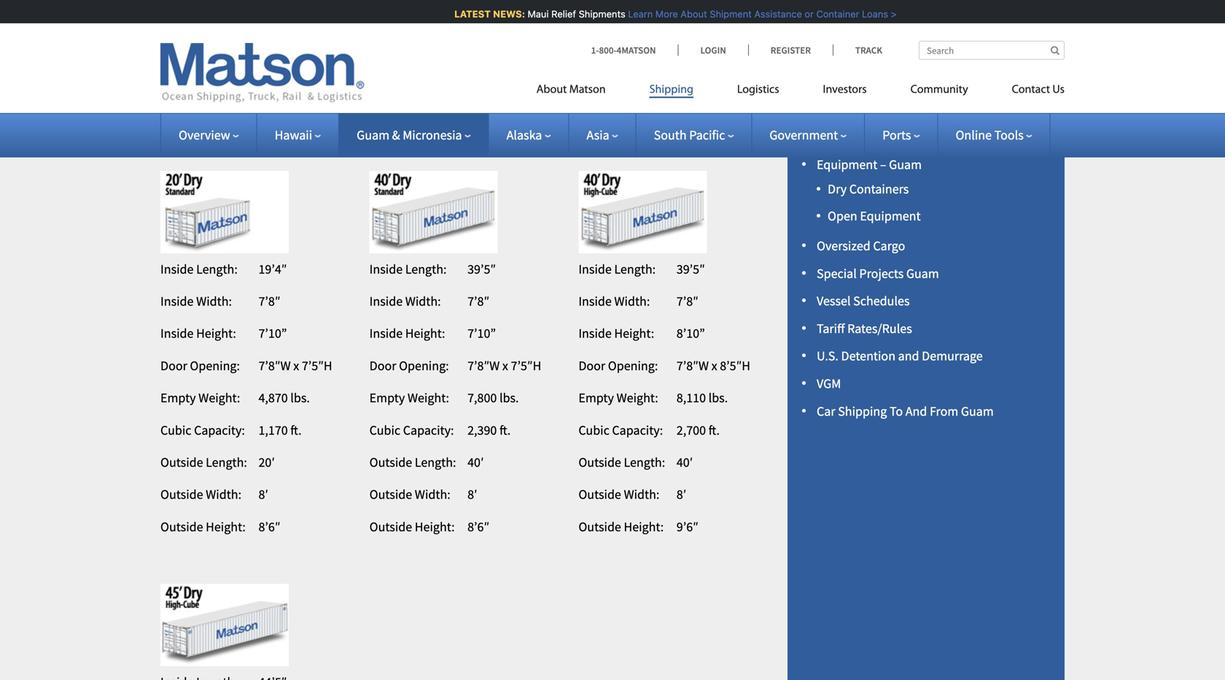 Task type: locate. For each thing, give the bounding box(es) containing it.
outside length: for 1,170
[[160, 454, 247, 471]]

x left 8'5″h
[[712, 358, 718, 374]]

micronesia down us
[[403, 127, 462, 143]]

our
[[249, 96, 268, 112], [261, 117, 280, 133]]

2 door opening: from the left
[[370, 358, 449, 374]]

3 ft. from the left
[[709, 422, 720, 439]]

equipment down the shipping
[[160, 117, 221, 133]]

2 horizontal spatial inside width:
[[579, 293, 650, 310]]

8′ for 1,170 ft.
[[259, 487, 268, 503]]

8′ for 2,390 ft.
[[468, 487, 477, 503]]

2 7'10" from the left
[[468, 326, 496, 342]]

3 7'8″ from the left
[[677, 293, 699, 310]]

weight: for 7,800 lbs.
[[408, 390, 449, 406]]

inside
[[160, 261, 194, 277], [370, 261, 403, 277], [579, 261, 612, 277], [160, 293, 194, 310], [370, 293, 403, 310], [579, 293, 612, 310], [160, 326, 194, 342], [370, 326, 403, 342], [579, 326, 612, 342]]

lbs. right "4,870"
[[291, 390, 310, 406]]

overview down the shipping
[[179, 127, 230, 143]]

7'10" for 19'4″
[[259, 326, 287, 342]]

1 inside length: from the left
[[160, 261, 238, 277]]

0 vertical spatial of
[[286, 75, 297, 91]]

2 horizontal spatial inside length:
[[579, 261, 656, 277]]

overview
[[891, 126, 943, 143], [179, 127, 230, 143]]

about
[[677, 8, 704, 19], [537, 84, 567, 96]]

south pacific
[[654, 127, 725, 143]]

2 horizontal spatial 7'8″w
[[677, 358, 709, 374]]

0 horizontal spatial equipment
[[160, 117, 221, 133]]

enables
[[360, 96, 402, 112]]

7'8″w x 7'5″h up 4,870 lbs.
[[259, 358, 332, 374]]

dry containers link
[[828, 181, 909, 197]]

1 horizontal spatial cubic capacity:
[[370, 422, 454, 439]]

1 7'8″w x 7'5″h from the left
[[259, 358, 332, 374]]

ft. for 2,700 ft.
[[709, 422, 720, 439]]

u.s. detention and demurrage
[[817, 348, 983, 365]]

3 inside length: from the left
[[579, 261, 656, 277]]

0 horizontal spatial 8′
[[259, 487, 268, 503]]

our down variety
[[249, 96, 268, 112]]

tariff rates/rules
[[817, 321, 912, 337]]

2 cubic capacity: from the left
[[370, 422, 454, 439]]

2 ft. from the left
[[500, 422, 511, 439]]

weight: left 8,110
[[617, 390, 659, 406]]

2 door from the left
[[370, 358, 396, 374]]

1 horizontal spatial weight:
[[408, 390, 449, 406]]

1 horizontal spatial 7'10"
[[468, 326, 496, 342]]

3 empty weight: from the left
[[579, 390, 659, 406]]

1 horizontal spatial &
[[435, 22, 455, 66]]

1 vertical spatial of
[[709, 96, 720, 112]]

guam right from at the right bottom
[[961, 403, 994, 420]]

0 horizontal spatial capacity:
[[194, 422, 245, 439]]

0 horizontal spatial container
[[813, 8, 856, 19]]

1 horizontal spatial opening:
[[399, 358, 449, 374]]

1 horizontal spatial empty weight:
[[370, 390, 449, 406]]

inside width:
[[160, 293, 232, 310], [370, 293, 441, 310], [579, 293, 650, 310]]

2 outside length: from the left
[[370, 454, 456, 471]]

outside length: for 2,390
[[370, 454, 456, 471]]

1 horizontal spatial equipment
[[300, 75, 360, 91]]

39'5″ for 7'10"
[[468, 261, 496, 277]]

to left the 'meet'
[[415, 75, 427, 91]]

our right within
[[261, 117, 280, 133]]

open equipment link
[[828, 208, 921, 224]]

outside height: for 2,390
[[370, 519, 455, 535]]

0 horizontal spatial opening:
[[190, 358, 240, 374]]

capacity: for 1,170 ft.
[[194, 422, 245, 439]]

x up 4,870 lbs.
[[293, 358, 299, 374]]

1 horizontal spatial door opening:
[[370, 358, 449, 374]]

cubic capacity: left 1,170
[[160, 422, 245, 439]]

3 capacity: from the left
[[612, 422, 663, 439]]

shipment
[[706, 8, 748, 19]]

2 lbs. from the left
[[500, 390, 519, 406]]

1 cubic capacity: from the left
[[160, 422, 245, 439]]

1 outside width: from the left
[[160, 487, 242, 503]]

guam right projects
[[907, 265, 939, 282]]

empty for 4,870 lbs.
[[160, 390, 196, 406]]

0 horizontal spatial weight:
[[199, 390, 240, 406]]

1 horizontal spatial inside length:
[[370, 261, 447, 277]]

1-800-4matson link
[[591, 44, 678, 56]]

0 horizontal spatial door opening:
[[160, 358, 240, 374]]

0 horizontal spatial outside length:
[[160, 454, 247, 471]]

contact
[[1012, 84, 1051, 96]]

2 empty from the left
[[370, 390, 405, 406]]

shipping services link
[[817, 75, 914, 91]]

7'5″h
[[302, 358, 332, 374], [511, 358, 542, 374]]

2 horizontal spatial empty
[[579, 390, 614, 406]]

capacity: left 1,170
[[194, 422, 245, 439]]

1 horizontal spatial outside length:
[[370, 454, 456, 471]]

0 horizontal spatial matson
[[160, 75, 201, 91]]

7'8″w
[[259, 358, 291, 374], [468, 358, 500, 374], [677, 358, 709, 374]]

1 outside height: from the left
[[160, 519, 246, 535]]

2 horizontal spatial cubic
[[579, 422, 610, 439]]

0 horizontal spatial 7'8″w x 7'5″h
[[259, 358, 332, 374]]

3 empty from the left
[[579, 390, 614, 406]]

vessel schedules link
[[817, 293, 910, 309]]

oversized cargo link
[[817, 238, 906, 254]]

1 horizontal spatial 8′
[[468, 487, 477, 503]]

shipping up refrigerated
[[817, 75, 866, 91]]

1 vertical spatial container
[[887, 102, 941, 119]]

3 weight: from the left
[[617, 390, 659, 406]]

empty weight: for 4,870 lbs.
[[160, 390, 240, 406]]

ft. right the 2,390
[[500, 422, 511, 439]]

3 opening: from the left
[[608, 358, 658, 374]]

8′ down the 2,390
[[468, 487, 477, 503]]

1 8'6″ from the left
[[259, 519, 280, 535]]

1 horizontal spatial 7'5″h
[[511, 358, 542, 374]]

matson inside "matson offers a variety of equipment designed to meet specialized needs. for customers with specific shipping needs, our tracking system enables us to provide immediate information on the availability of all equipment within our system."
[[160, 75, 201, 91]]

1 7'8″w from the left
[[259, 358, 291, 374]]

2 7'5″h from the left
[[511, 358, 542, 374]]

3 cubic from the left
[[579, 422, 610, 439]]

1 horizontal spatial 7'8″
[[468, 293, 490, 310]]

7,800 lbs.
[[468, 390, 519, 406]]

empty weight: left "4,870"
[[160, 390, 240, 406]]

0 horizontal spatial 7'5″h
[[302, 358, 332, 374]]

40′ down the 2,700
[[677, 454, 693, 471]]

container right or
[[813, 8, 856, 19]]

2 horizontal spatial cubic capacity:
[[579, 422, 663, 439]]

2 horizontal spatial empty weight:
[[579, 390, 659, 406]]

hawaii link
[[275, 127, 321, 143]]

weight: left "4,870"
[[199, 390, 240, 406]]

1 horizontal spatial outside width:
[[370, 487, 451, 503]]

equipment up a
[[160, 22, 318, 66]]

1 vertical spatial our
[[261, 117, 280, 133]]

4matson
[[617, 44, 656, 56]]

x for 7,800
[[503, 358, 508, 374]]

1 horizontal spatial inside width:
[[370, 293, 441, 310]]

empty weight: left 7,800
[[370, 390, 449, 406]]

0 horizontal spatial lbs.
[[291, 390, 310, 406]]

shipping right the
[[650, 84, 694, 96]]

0 horizontal spatial empty weight:
[[160, 390, 240, 406]]

equipment up 'dry'
[[817, 157, 878, 173]]

1 horizontal spatial door
[[370, 358, 396, 374]]

1,170
[[259, 422, 288, 439]]

2 horizontal spatial outside length:
[[579, 454, 665, 471]]

2 inside length: from the left
[[370, 261, 447, 277]]

8′ down "20′"
[[259, 487, 268, 503]]

matson
[[160, 75, 201, 91], [570, 84, 606, 96]]

2 x from the left
[[503, 358, 508, 374]]

1 horizontal spatial inside height:
[[370, 326, 445, 342]]

cubic capacity: left the 2,700
[[579, 422, 663, 439]]

1 8′ from the left
[[259, 487, 268, 503]]

3 outside length: from the left
[[579, 454, 665, 471]]

inside height: for 7,800
[[370, 326, 445, 342]]

0 horizontal spatial about
[[537, 84, 567, 96]]

guam right –
[[889, 157, 922, 173]]

weight: for 8,110 lbs.
[[617, 390, 659, 406]]

outside height:
[[160, 519, 246, 535], [370, 519, 455, 535], [579, 519, 664, 535]]

1 39'5″ from the left
[[468, 261, 496, 277]]

0 horizontal spatial 7'8″
[[259, 293, 280, 310]]

overview link
[[179, 127, 239, 143]]

2 horizontal spatial inside height:
[[579, 326, 654, 342]]

links
[[938, 26, 974, 46]]

inside length:
[[160, 261, 238, 277], [370, 261, 447, 277], [579, 261, 656, 277]]

1 inside width: from the left
[[160, 293, 232, 310]]

guam & micronesia links
[[802, 26, 974, 46]]

1 door from the left
[[160, 358, 187, 374]]

2 horizontal spatial door
[[579, 358, 606, 374]]

1 capacity: from the left
[[194, 422, 245, 439]]

equipment up system
[[300, 75, 360, 91]]

micronesia down > on the right top
[[860, 26, 935, 46]]

height:
[[196, 326, 236, 342], [405, 326, 445, 342], [615, 326, 654, 342], [206, 519, 246, 535], [415, 519, 455, 535], [624, 519, 664, 535]]

refrigerated container shipping guam link
[[817, 102, 1028, 119]]

capacity: for 2,390 ft.
[[403, 422, 454, 439]]

0 horizontal spatial cubic
[[160, 422, 191, 439]]

us
[[1053, 84, 1065, 96]]

0 horizontal spatial 40′
[[468, 454, 484, 471]]

1 vertical spatial to
[[420, 96, 432, 112]]

7'8″w x 7'5″h for 4,870
[[259, 358, 332, 374]]

0 horizontal spatial x
[[293, 358, 299, 374]]

door for 4,870 lbs.
[[160, 358, 187, 374]]

7'8″w x 7'5″h up "7,800 lbs." on the left of page
[[468, 358, 542, 374]]

7'8″w for 7,800
[[468, 358, 500, 374]]

7'8″w for 8,110
[[677, 358, 709, 374]]

3 cubic capacity: from the left
[[579, 422, 663, 439]]

7'5″h up "7,800 lbs." on the left of page
[[511, 358, 542, 374]]

7'8″w up 7,800
[[468, 358, 500, 374]]

40′ for 2,700 ft.
[[677, 454, 693, 471]]

3 x from the left
[[712, 358, 718, 374]]

0 horizontal spatial &
[[392, 127, 400, 143]]

inside length: for 4,870
[[160, 261, 238, 277]]

container up ports link
[[887, 102, 941, 119]]

cubic capacity: left the 2,390
[[370, 422, 454, 439]]

0 horizontal spatial of
[[286, 75, 297, 91]]

7'10" down the 19'4″
[[259, 326, 287, 342]]

1 ft. from the left
[[291, 422, 302, 439]]

0 horizontal spatial inside length:
[[160, 261, 238, 277]]

matson inside 'link'
[[570, 84, 606, 96]]

&
[[435, 22, 455, 66], [846, 26, 857, 46], [392, 127, 400, 143]]

3 lbs. from the left
[[709, 390, 728, 406]]

1 horizontal spatial 7'8″w
[[468, 358, 500, 374]]

2 horizontal spatial x
[[712, 358, 718, 374]]

3 inside height: from the left
[[579, 326, 654, 342]]

1 horizontal spatial matson
[[570, 84, 606, 96]]

provide
[[434, 96, 476, 112]]

3 inside width: from the left
[[579, 293, 650, 310]]

opening:
[[190, 358, 240, 374], [399, 358, 449, 374], [608, 358, 658, 374]]

2 7'8″ from the left
[[468, 293, 490, 310]]

capacity: left the 2,390
[[403, 422, 454, 439]]

8,110 lbs.
[[677, 390, 728, 406]]

1 horizontal spatial empty
[[370, 390, 405, 406]]

x for 4,870
[[293, 358, 299, 374]]

7'8″w up 8,110
[[677, 358, 709, 374]]

ft. right 1,170
[[291, 422, 302, 439]]

2 horizontal spatial &
[[846, 26, 857, 46]]

empty weight: left 8,110
[[579, 390, 659, 406]]

inside length: for 8,110
[[579, 261, 656, 277]]

ft.
[[291, 422, 302, 439], [500, 422, 511, 439], [709, 422, 720, 439]]

2 horizontal spatial outside height:
[[579, 519, 664, 535]]

equipment – guam
[[817, 157, 922, 173]]

2 7'8″w x 7'5″h from the left
[[468, 358, 542, 374]]

3 7'8″w from the left
[[677, 358, 709, 374]]

8,110
[[677, 390, 706, 406]]

0 horizontal spatial ft.
[[291, 422, 302, 439]]

0 horizontal spatial 39'5″
[[468, 261, 496, 277]]

2 7'8″w from the left
[[468, 358, 500, 374]]

special
[[817, 265, 857, 282]]

1 horizontal spatial 39'5″
[[677, 261, 705, 277]]

x up "7,800 lbs." on the left of page
[[503, 358, 508, 374]]

1 door opening: from the left
[[160, 358, 240, 374]]

40′ down the 2,390
[[468, 454, 484, 471]]

shipping
[[160, 96, 208, 112]]

1 7'10" from the left
[[259, 326, 287, 342]]

register
[[771, 44, 811, 56]]

1 empty weight: from the left
[[160, 390, 240, 406]]

2 horizontal spatial door opening:
[[579, 358, 658, 374]]

weight:
[[199, 390, 240, 406], [408, 390, 449, 406], [617, 390, 659, 406]]

south pacific link
[[654, 127, 734, 143]]

capacity:
[[194, 422, 245, 439], [403, 422, 454, 439], [612, 422, 663, 439]]

1 lbs. from the left
[[291, 390, 310, 406]]

ports link
[[883, 127, 920, 143]]

0 horizontal spatial 7'8″w
[[259, 358, 291, 374]]

1 horizontal spatial outside height:
[[370, 519, 455, 535]]

2 weight: from the left
[[408, 390, 449, 406]]

1 horizontal spatial capacity:
[[403, 422, 454, 439]]

2 horizontal spatial 7'8″
[[677, 293, 699, 310]]

2 cubic from the left
[[370, 422, 401, 439]]

lbs. right 7,800
[[500, 390, 519, 406]]

7,800
[[468, 390, 497, 406]]

2,390
[[468, 422, 497, 439]]

equipment for equipment - guam & micronesia
[[160, 22, 318, 66]]

to
[[890, 403, 903, 420]]

0 horizontal spatial 7'10"
[[259, 326, 287, 342]]

1 horizontal spatial x
[[503, 358, 508, 374]]

capacity: left the 2,700
[[612, 422, 663, 439]]

2 40′ from the left
[[677, 454, 693, 471]]

7'5″h up 4,870 lbs.
[[302, 358, 332, 374]]

opening: for 7,800 lbs.
[[399, 358, 449, 374]]

0 horizontal spatial 8'6″
[[259, 519, 280, 535]]

2 inside width: from the left
[[370, 293, 441, 310]]

micronesia down maui
[[462, 22, 615, 66]]

1 empty from the left
[[160, 390, 196, 406]]

–
[[880, 157, 887, 173]]

door opening: for 7,800 lbs.
[[370, 358, 449, 374]]

1 inside height: from the left
[[160, 326, 236, 342]]

1 horizontal spatial about
[[677, 8, 704, 19]]

1-800-4matson
[[591, 44, 656, 56]]

3 outside height: from the left
[[579, 519, 664, 535]]

0 horizontal spatial empty
[[160, 390, 196, 406]]

7'8″w up "4,870"
[[259, 358, 291, 374]]

1,170 ft.
[[259, 422, 302, 439]]

2 8'6″ from the left
[[468, 519, 490, 535]]

of left the all
[[709, 96, 720, 112]]

ports
[[883, 127, 911, 143]]

3 door opening: from the left
[[579, 358, 658, 374]]

x for 8,110
[[712, 358, 718, 374]]

2 8′ from the left
[[468, 487, 477, 503]]

19'4″
[[259, 261, 287, 277]]

8′ up 9'6″
[[677, 487, 687, 503]]

door opening: for 8,110 lbs.
[[579, 358, 658, 374]]

None search field
[[919, 41, 1065, 60]]

0 horizontal spatial overview
[[179, 127, 230, 143]]

system.
[[282, 117, 324, 133]]

special projects guam
[[817, 265, 939, 282]]

guam
[[342, 22, 428, 66], [802, 26, 843, 46], [995, 102, 1028, 119], [357, 127, 390, 143], [889, 157, 922, 173], [907, 265, 939, 282], [961, 403, 994, 420]]

of up "tracking"
[[286, 75, 297, 91]]

outside
[[160, 454, 203, 471], [370, 454, 412, 471], [579, 454, 621, 471], [160, 487, 203, 503], [370, 487, 412, 503], [579, 487, 621, 503], [160, 519, 203, 535], [370, 519, 412, 535], [579, 519, 621, 535]]

opening: for 4,870 lbs.
[[190, 358, 240, 374]]

equipment down containers
[[860, 208, 921, 224]]

0 horizontal spatial cubic capacity:
[[160, 422, 245, 439]]

on
[[608, 96, 623, 112]]

1 horizontal spatial cubic
[[370, 422, 401, 439]]

2 horizontal spatial capacity:
[[612, 422, 663, 439]]

1 7'8″ from the left
[[259, 293, 280, 310]]

1 horizontal spatial 8'6″
[[468, 519, 490, 535]]

2 inside height: from the left
[[370, 326, 445, 342]]

1 horizontal spatial 7'8″w x 7'5″h
[[468, 358, 542, 374]]

micronesia for guam & micronesia links
[[860, 26, 935, 46]]

3 8′ from the left
[[677, 487, 687, 503]]

0 vertical spatial to
[[415, 75, 427, 91]]

overview down the refrigerated container shipping guam link
[[891, 126, 943, 143]]

cubic for 1,170 ft.
[[160, 422, 191, 439]]

1 7'5″h from the left
[[302, 358, 332, 374]]

1 cubic from the left
[[160, 422, 191, 439]]

0 horizontal spatial door
[[160, 358, 187, 374]]

variety
[[246, 75, 283, 91]]

2 horizontal spatial ft.
[[709, 422, 720, 439]]

1 opening: from the left
[[190, 358, 240, 374]]

detention
[[841, 348, 896, 365]]

equipment down refrigerated
[[828, 126, 889, 143]]

2 horizontal spatial weight:
[[617, 390, 659, 406]]

cargo
[[873, 238, 906, 254]]

offers
[[203, 75, 234, 91]]

0 horizontal spatial outside height:
[[160, 519, 246, 535]]

ft. right the 2,700
[[709, 422, 720, 439]]

3 outside width: from the left
[[579, 487, 660, 503]]

2 horizontal spatial 8′
[[677, 487, 687, 503]]

7'8″
[[259, 293, 280, 310], [468, 293, 490, 310], [677, 293, 699, 310]]

2 capacity: from the left
[[403, 422, 454, 439]]

1 horizontal spatial ft.
[[500, 422, 511, 439]]

opening: for 8,110 lbs.
[[608, 358, 658, 374]]

1 horizontal spatial lbs.
[[500, 390, 519, 406]]

container
[[813, 8, 856, 19], [887, 102, 941, 119]]

1 outside length: from the left
[[160, 454, 247, 471]]

1 40′ from the left
[[468, 454, 484, 471]]

2 empty weight: from the left
[[370, 390, 449, 406]]

0 horizontal spatial inside width:
[[160, 293, 232, 310]]

1 x from the left
[[293, 358, 299, 374]]

2 horizontal spatial opening:
[[608, 358, 658, 374]]

to right us
[[420, 96, 432, 112]]

equipment for equipment overview
[[828, 126, 889, 143]]

and
[[898, 348, 920, 365]]

1 weight: from the left
[[199, 390, 240, 406]]

u.s. detention and demurrage link
[[817, 348, 983, 365]]

lbs.
[[291, 390, 310, 406], [500, 390, 519, 406], [709, 390, 728, 406]]

door opening:
[[160, 358, 240, 374], [370, 358, 449, 374], [579, 358, 658, 374]]

0 horizontal spatial outside width:
[[160, 487, 242, 503]]

rates/rules
[[848, 321, 912, 337]]

2 outside height: from the left
[[370, 519, 455, 535]]

8'6″ for 20′
[[259, 519, 280, 535]]

1 horizontal spatial 40′
[[677, 454, 693, 471]]

2 horizontal spatial lbs.
[[709, 390, 728, 406]]

weight: left 7,800
[[408, 390, 449, 406]]

7'8″w for 4,870
[[259, 358, 291, 374]]

2 horizontal spatial outside width:
[[579, 487, 660, 503]]

0 vertical spatial our
[[249, 96, 268, 112]]

vgm
[[817, 376, 841, 392]]

2 outside width: from the left
[[370, 487, 451, 503]]

1 horizontal spatial of
[[709, 96, 720, 112]]

2 opening: from the left
[[399, 358, 449, 374]]

2 39'5″ from the left
[[677, 261, 705, 277]]

1 vertical spatial about
[[537, 84, 567, 96]]

lbs. right 8,110
[[709, 390, 728, 406]]

7'10" up 7,800
[[468, 326, 496, 342]]

3 door from the left
[[579, 358, 606, 374]]

7'8″w x 7'5″h
[[259, 358, 332, 374], [468, 358, 542, 374]]

8'6″ for 40′
[[468, 519, 490, 535]]

9'6″
[[677, 519, 699, 535]]

outside length:
[[160, 454, 247, 471], [370, 454, 456, 471], [579, 454, 665, 471]]



Task type: vqa. For each thing, say whether or not it's contained in the screenshot.


Task type: describe. For each thing, give the bounding box(es) containing it.
refrigerated container shipping guam
[[817, 102, 1028, 119]]

customers
[[583, 75, 641, 91]]

oversized
[[817, 238, 871, 254]]

needs.
[[524, 75, 560, 91]]

tariff rates/rules link
[[817, 321, 912, 337]]

2,700 ft.
[[677, 422, 720, 439]]

ft. for 1,170 ft.
[[291, 422, 302, 439]]

outside width: for 1,170
[[160, 487, 242, 503]]

tariff
[[817, 321, 845, 337]]

guam & micronesia link
[[357, 127, 471, 143]]

0 vertical spatial about
[[677, 8, 704, 19]]

contact us
[[1012, 84, 1065, 96]]

shipping inside "shipping" link
[[650, 84, 694, 96]]

government link
[[770, 127, 847, 143]]

door opening: for 4,870 lbs.
[[160, 358, 240, 374]]

latest news: maui relief shipments learn more about shipment assistance or container loans >
[[451, 8, 893, 19]]

top menu navigation
[[537, 77, 1065, 107]]

7'8″w x 8'5″h
[[677, 358, 751, 374]]

cubic capacity: for 2,390 ft.
[[370, 422, 454, 439]]

guam down or
[[802, 26, 843, 46]]

search image
[[1051, 46, 1060, 55]]

equipment overview
[[828, 126, 943, 143]]

door for 8,110 lbs.
[[579, 358, 606, 374]]

shipping left to on the right of page
[[838, 403, 887, 420]]

guam up the "designed"
[[342, 22, 428, 66]]

door for 7,800 lbs.
[[370, 358, 396, 374]]

maui
[[524, 8, 545, 19]]

vessel schedules
[[817, 293, 910, 309]]

outside width: for 2,390
[[370, 487, 451, 503]]

community
[[911, 84, 969, 96]]

open
[[828, 208, 858, 224]]

1-
[[591, 44, 599, 56]]

-
[[325, 22, 335, 66]]

8′ for 2,700 ft.
[[677, 487, 687, 503]]

& for guam & micronesia
[[392, 127, 400, 143]]

track link
[[833, 44, 883, 56]]

specialized
[[460, 75, 521, 91]]

7'8″w x 7'5″h for 7,800
[[468, 358, 542, 374]]

within
[[224, 117, 258, 133]]

inside length: for 7,800
[[370, 261, 447, 277]]

alaska
[[507, 127, 542, 143]]

lbs. for 8,110 lbs.
[[709, 390, 728, 406]]

20′
[[259, 454, 275, 471]]

about inside 'link'
[[537, 84, 567, 96]]

2,390 ft.
[[468, 422, 511, 439]]

register link
[[748, 44, 833, 56]]

needs,
[[211, 96, 247, 112]]

login
[[701, 44, 726, 56]]

equipment for equipment – guam
[[817, 157, 878, 173]]

shipping up online
[[944, 102, 993, 119]]

and
[[906, 403, 927, 420]]

projects
[[860, 265, 904, 282]]

empty weight: for 8,110 lbs.
[[579, 390, 659, 406]]

investors link
[[801, 77, 889, 107]]

equipment – guam link
[[817, 157, 922, 173]]

empty weight: for 7,800 lbs.
[[370, 390, 449, 406]]

tools
[[995, 127, 1024, 143]]

7'5″h for 4,870 lbs.
[[302, 358, 332, 374]]

learn
[[624, 8, 649, 19]]

cubic capacity: for 2,700 ft.
[[579, 422, 663, 439]]

for
[[563, 75, 581, 91]]

dry containers
[[828, 181, 909, 197]]

outside height: for 2,700
[[579, 519, 664, 535]]

inside height: for 8,110
[[579, 326, 654, 342]]

information
[[541, 96, 606, 112]]

all
[[722, 96, 736, 112]]

about matson
[[537, 84, 606, 96]]

designed
[[363, 75, 413, 91]]

weight: for 4,870 lbs.
[[199, 390, 240, 406]]

cubic capacity: for 1,170 ft.
[[160, 422, 245, 439]]

from
[[930, 403, 959, 420]]

open equipment
[[828, 208, 921, 224]]

south
[[654, 127, 687, 143]]

blue matson logo with ocean, shipping, truck, rail and logistics written beneath it. image
[[160, 43, 365, 103]]

7'8″ for 4,870 lbs.
[[259, 293, 280, 310]]

lbs. for 4,870 lbs.
[[291, 390, 310, 406]]

7'8″ for 7,800 lbs.
[[468, 293, 490, 310]]

40′ for 2,390 ft.
[[468, 454, 484, 471]]

micronesia for guam & micronesia
[[403, 127, 462, 143]]

& for guam & micronesia links
[[846, 26, 857, 46]]

matson offers a variety of equipment designed to meet specialized needs. for customers with specific shipping needs, our tracking system enables us to provide immediate information on the availability of all equipment within our system.
[[160, 75, 736, 133]]

schedules
[[854, 293, 910, 309]]

empty for 7,800 lbs.
[[370, 390, 405, 406]]

outside width: for 2,700
[[579, 487, 660, 503]]

Search search field
[[919, 41, 1065, 60]]

7'5″h for 7,800 lbs.
[[511, 358, 542, 374]]

4,870
[[259, 390, 288, 406]]

inside width: for 4,870
[[160, 293, 232, 310]]

alaska link
[[507, 127, 551, 143]]

8'5″h
[[720, 358, 751, 374]]

news:
[[489, 8, 522, 19]]

services
[[869, 75, 914, 91]]

relief
[[548, 8, 572, 19]]

outside length: for 2,700
[[579, 454, 665, 471]]

us
[[405, 96, 418, 112]]

7'8″ for 8,110 lbs.
[[677, 293, 699, 310]]

system
[[318, 96, 357, 112]]

refrigerated
[[817, 102, 884, 119]]

availability
[[646, 96, 706, 112]]

meet
[[429, 75, 458, 91]]

0 vertical spatial equipment
[[300, 75, 360, 91]]

capacity: for 2,700 ft.
[[612, 422, 663, 439]]

inside width: for 7,800
[[370, 293, 441, 310]]

equipment overview link
[[828, 126, 943, 143]]

7'10" for 39'5″
[[468, 326, 496, 342]]

0 vertical spatial container
[[813, 8, 856, 19]]

login link
[[678, 44, 748, 56]]

about matson link
[[537, 77, 628, 107]]

cubic for 2,700 ft.
[[579, 422, 610, 439]]

cubic for 2,390 ft.
[[370, 422, 401, 439]]

u.s.
[[817, 348, 839, 365]]

inside width: for 8,110
[[579, 293, 650, 310]]

government
[[770, 127, 838, 143]]

track
[[856, 44, 883, 56]]

2,700
[[677, 422, 706, 439]]

1 horizontal spatial overview
[[891, 126, 943, 143]]

ft. for 2,390 ft.
[[500, 422, 511, 439]]

contact us link
[[990, 77, 1065, 107]]

special projects guam link
[[817, 265, 939, 282]]

learn more about shipment assistance or container loans > link
[[624, 8, 893, 19]]

lbs. for 7,800 lbs.
[[500, 390, 519, 406]]

logistics
[[737, 84, 780, 96]]

guam up tools
[[995, 102, 1028, 119]]

inside height: for 4,870
[[160, 326, 236, 342]]

shipping link
[[628, 77, 716, 107]]

assistance
[[751, 8, 798, 19]]

outside height: for 1,170
[[160, 519, 246, 535]]

car shipping to and from guam link
[[817, 403, 994, 420]]

tracking
[[271, 96, 316, 112]]

hawaii
[[275, 127, 312, 143]]

vgm link
[[817, 376, 841, 392]]

guam down enables
[[357, 127, 390, 143]]

39'5″ for 8'10"
[[677, 261, 705, 277]]

1 vertical spatial equipment
[[160, 117, 221, 133]]

loans
[[858, 8, 885, 19]]

empty for 8,110 lbs.
[[579, 390, 614, 406]]

pacific
[[690, 127, 725, 143]]

online tools link
[[956, 127, 1033, 143]]



